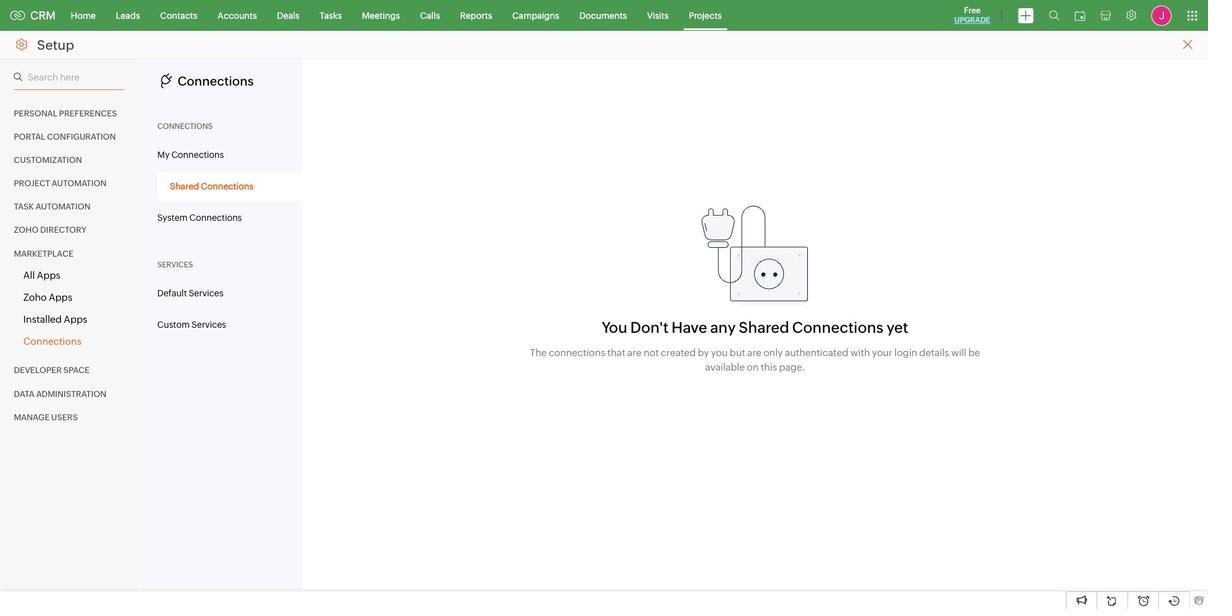 Task type: locate. For each thing, give the bounding box(es) containing it.
crm
[[30, 9, 56, 22]]

tasks
[[320, 10, 342, 20]]

home
[[71, 10, 96, 20]]

free upgrade
[[955, 6, 991, 25]]

leads link
[[106, 0, 150, 31]]

tasks link
[[310, 0, 352, 31]]

search element
[[1042, 0, 1068, 31]]

projects
[[689, 10, 722, 20]]

calendar image
[[1075, 10, 1086, 20]]

projects link
[[679, 0, 732, 31]]

upgrade
[[955, 16, 991, 25]]

create menu element
[[1011, 0, 1042, 31]]

visits link
[[637, 0, 679, 31]]

create menu image
[[1019, 8, 1034, 23]]

meetings link
[[352, 0, 410, 31]]

campaigns
[[513, 10, 560, 20]]

accounts
[[218, 10, 257, 20]]

contacts
[[160, 10, 198, 20]]

leads
[[116, 10, 140, 20]]

visits
[[647, 10, 669, 20]]

contacts link
[[150, 0, 208, 31]]

deals link
[[267, 0, 310, 31]]

calls link
[[410, 0, 450, 31]]



Task type: describe. For each thing, give the bounding box(es) containing it.
search image
[[1049, 10, 1060, 21]]

reports
[[460, 10, 492, 20]]

meetings
[[362, 10, 400, 20]]

profile image
[[1152, 5, 1172, 25]]

accounts link
[[208, 0, 267, 31]]

crm link
[[10, 9, 56, 22]]

home link
[[61, 0, 106, 31]]

reports link
[[450, 0, 503, 31]]

documents
[[580, 10, 627, 20]]

calls
[[420, 10, 440, 20]]

deals
[[277, 10, 300, 20]]

documents link
[[570, 0, 637, 31]]

free
[[965, 6, 981, 15]]

profile element
[[1145, 0, 1180, 31]]

campaigns link
[[503, 0, 570, 31]]



Task type: vqa. For each thing, say whether or not it's contained in the screenshot.
'Accounts' link
yes



